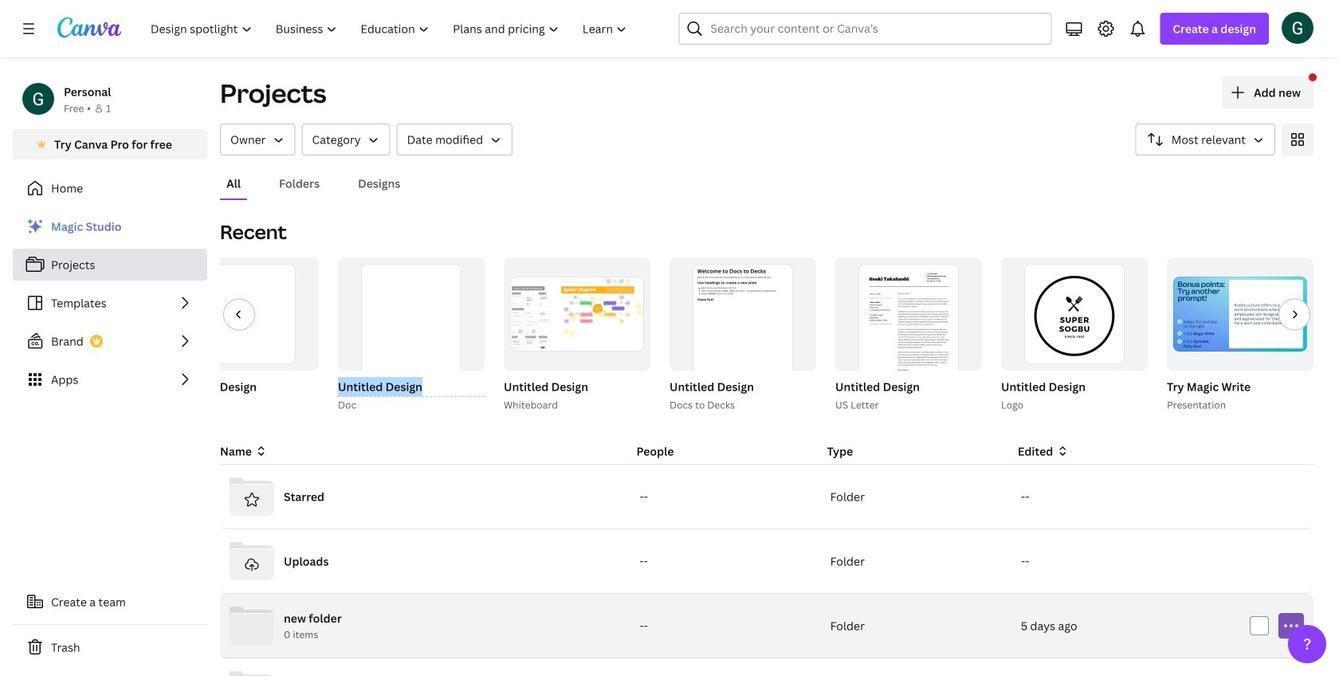 Task type: locate. For each thing, give the bounding box(es) containing it.
top level navigation element
[[140, 13, 641, 45]]

12 group from the left
[[1164, 258, 1314, 413]]

Search search field
[[711, 14, 1020, 44]]

greg robinson image
[[1282, 12, 1314, 44]]

Category button
[[302, 124, 390, 155]]

5 group from the left
[[501, 258, 651, 413]]

Date modified button
[[397, 124, 513, 155]]

2 group from the left
[[172, 258, 319, 371]]

Owner button
[[220, 124, 295, 155]]

7 group from the left
[[666, 258, 816, 413]]

list
[[13, 210, 207, 395]]

Sort by button
[[1136, 124, 1276, 155]]

None field
[[338, 377, 485, 397]]

1 group from the left
[[169, 258, 319, 413]]

None search field
[[679, 13, 1052, 45]]

4 group from the left
[[338, 258, 485, 406]]

group
[[169, 258, 319, 413], [172, 258, 319, 371], [335, 258, 485, 413], [338, 258, 485, 406], [501, 258, 651, 413], [504, 258, 651, 371], [666, 258, 816, 413], [670, 258, 816, 406], [832, 258, 982, 413], [836, 258, 982, 394], [998, 258, 1148, 413], [1164, 258, 1314, 413]]



Task type: vqa. For each thing, say whether or not it's contained in the screenshot.
the Present DROPDOWN BUTTON
no



Task type: describe. For each thing, give the bounding box(es) containing it.
11 group from the left
[[998, 258, 1148, 413]]

3 group from the left
[[335, 258, 485, 413]]

8 group from the left
[[670, 258, 816, 406]]

6 group from the left
[[504, 258, 651, 371]]

none field inside group
[[338, 377, 485, 397]]

9 group from the left
[[832, 258, 982, 413]]

10 group from the left
[[836, 258, 982, 394]]



